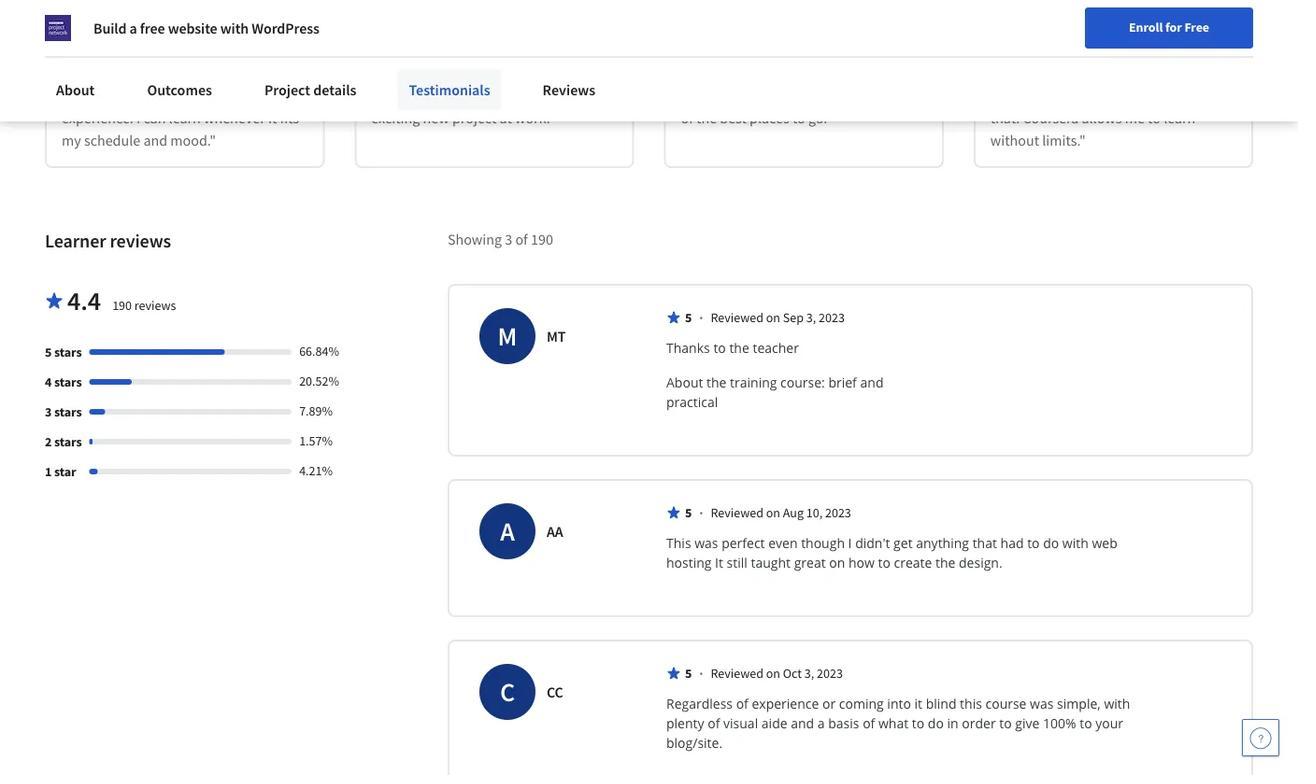 Task type: vqa. For each thing, say whether or not it's contained in the screenshot.


Task type: locate. For each thing, give the bounding box(es) containing it.
learn inside "learning isn't just about being better at your job: it's so much more than that. coursera allows me to learn without limits."
[[1164, 109, 1196, 127]]

2 reviewed from the top
[[711, 505, 764, 522]]

on left aug
[[766, 505, 781, 522]]

reviewed up regardless
[[711, 666, 764, 683]]

taught
[[751, 555, 791, 572]]

2023 for c
[[817, 666, 843, 683]]

1.57%
[[299, 433, 333, 450]]

at inside "i directly applied the concepts and skills i learned from my courses to an exciting new project at work."
[[500, 109, 512, 127]]

2 vertical spatial at
[[500, 109, 512, 127]]

about inside about link
[[56, 80, 95, 99]]

1 horizontal spatial 190
[[531, 230, 553, 249]]

0 vertical spatial reviewed
[[711, 310, 764, 327]]

blind
[[926, 696, 957, 714]]

anything
[[916, 535, 970, 553]]

1 horizontal spatial with
[[1063, 535, 1089, 553]]

reviewed up perfect
[[711, 505, 764, 522]]

whenever
[[204, 109, 265, 127]]

stars up 2 stars
[[54, 404, 82, 421]]

reviewed on oct 3, 2023
[[711, 666, 843, 683]]

0 vertical spatial your
[[1006, 86, 1035, 105]]

1 horizontal spatial a
[[818, 715, 825, 733]]

1 horizontal spatial was
[[1030, 696, 1054, 714]]

1 horizontal spatial 3
[[505, 230, 513, 249]]

give
[[1016, 715, 1040, 733]]

on inside this was perfect even though i didn't get anything that had to do with web hosting it still taught great on how to create the design.
[[829, 555, 845, 572]]

1 vertical spatial was
[[1030, 696, 1054, 714]]

1 horizontal spatial learner
[[136, 26, 184, 45]]

0 horizontal spatial was
[[695, 535, 719, 553]]

2 vertical spatial with
[[1105, 696, 1131, 714]]

reviewed on sep 3, 2023
[[711, 310, 845, 327]]

was up it on the bottom
[[695, 535, 719, 553]]

1 vertical spatial 3
[[45, 404, 52, 421]]

0 vertical spatial coursera
[[831, 86, 887, 105]]

the up from
[[485, 64, 506, 83]]

hosting
[[667, 555, 712, 572]]

it
[[715, 555, 724, 572]]

at for your
[[991, 86, 1003, 105]]

3 reviewed from the top
[[711, 666, 764, 683]]

1 vertical spatial reviews
[[134, 298, 176, 314]]

0 horizontal spatial at
[[232, 64, 244, 83]]

it right into
[[915, 696, 923, 714]]

enroll
[[1129, 19, 1163, 36]]

190 right 4.4
[[112, 298, 132, 314]]

learner down felipe
[[136, 26, 184, 45]]

able
[[105, 64, 132, 83]]

1 star
[[45, 464, 76, 481]]

stars up 4 stars
[[54, 344, 82, 361]]

and down the experience
[[791, 715, 814, 733]]

your down simple,
[[1096, 715, 1124, 733]]

of inside the "when i need courses on topics that my university doesn't offer, coursera is one of the best places to go."
[[681, 109, 694, 127]]

0 horizontal spatial your
[[1006, 86, 1035, 105]]

1 horizontal spatial it
[[915, 696, 923, 714]]

in
[[948, 715, 959, 733]]

from
[[463, 86, 493, 105]]

0 horizontal spatial an
[[229, 86, 245, 105]]

i inside "i directly applied the concepts and skills i learned from my courses to an exciting new project at work."
[[406, 86, 410, 105]]

that up design.
[[973, 535, 997, 553]]

shopping cart: 1 item image
[[915, 51, 950, 81]]

2 horizontal spatial for
[[277, 9, 297, 28]]

individuals
[[53, 9, 125, 28]]

courses up offer,
[[767, 64, 815, 83]]

stars right 4
[[54, 374, 82, 391]]

1 vertical spatial reviewed
[[711, 505, 764, 522]]

0 vertical spatial 3,
[[807, 310, 816, 327]]

basis
[[829, 715, 860, 733]]

0 horizontal spatial about
[[56, 80, 95, 99]]

i left the need
[[726, 64, 730, 83]]

pace
[[62, 86, 91, 105]]

1 reviewed from the top
[[711, 310, 764, 327]]

3 down 4
[[45, 404, 52, 421]]

None search field
[[266, 49, 538, 86]]

1 vertical spatial your
[[1096, 715, 1124, 733]]

0 horizontal spatial learn
[[169, 109, 201, 127]]

outcomes link
[[136, 69, 223, 110]]

is
[[890, 86, 900, 105]]

0 horizontal spatial 3
[[45, 404, 52, 421]]

i left can
[[137, 109, 140, 127]]

2023 right the 10,
[[826, 505, 852, 522]]

on left oct
[[766, 666, 781, 683]]

project
[[264, 80, 311, 99]]

0 horizontal spatial 190
[[112, 298, 132, 314]]

what
[[879, 715, 909, 733]]

with right since
[[220, 19, 249, 37]]

1 stars from the top
[[54, 344, 82, 361]]

stars right 2
[[54, 434, 82, 451]]

4.21%
[[299, 463, 333, 480]]

an
[[229, 86, 245, 105], [585, 86, 601, 105]]

i left didn't
[[849, 535, 852, 553]]

5 up this
[[685, 505, 692, 522]]

learned
[[413, 86, 460, 105]]

i inside this was perfect even though i didn't get anything that had to do with web hosting it still taught great on how to create the design.
[[849, 535, 852, 553]]

reviews up the 190 reviews
[[110, 230, 171, 253]]

at inside "learning isn't just about being better at your job: it's so much more than that. coursera allows me to learn without limits."
[[991, 86, 1003, 105]]

fits
[[280, 109, 299, 127]]

reviewed for c
[[711, 666, 764, 683]]

3,
[[807, 310, 816, 327], [805, 666, 815, 683]]

1 vertical spatial coursera
[[1023, 109, 1079, 127]]

my inside the "when i need courses on topics that my university doesn't offer, coursera is one of the best places to go."
[[907, 64, 926, 83]]

skills
[[371, 86, 403, 105]]

2023 right sep
[[819, 310, 845, 327]]

190
[[531, 230, 553, 249], [112, 298, 132, 314]]

0 vertical spatial about
[[56, 80, 95, 99]]

about inside the about the training course: brief and practical
[[667, 374, 703, 392]]

at inside '"to be able to take courses at my own pace and rhythm has been an amazing experience. i can learn whenever it fits my schedule and mood."'
[[232, 64, 244, 83]]

1 horizontal spatial your
[[1096, 715, 1124, 733]]

even
[[769, 535, 798, 553]]

exciting
[[371, 109, 420, 127]]

1 vertical spatial learner
[[45, 230, 106, 253]]

and
[[568, 64, 592, 83], [94, 86, 118, 105], [143, 131, 167, 150], [861, 374, 884, 392], [791, 715, 814, 733]]

reviews
[[110, 230, 171, 253], [134, 298, 176, 314]]

7.89%
[[299, 403, 333, 420]]

a left free
[[130, 19, 137, 37]]

coursera down topics
[[831, 86, 887, 105]]

0 horizontal spatial for
[[30, 9, 50, 28]]

2 vertical spatial reviewed
[[711, 666, 764, 683]]

the inside the about the training course: brief and practical
[[707, 374, 727, 392]]

was
[[695, 535, 719, 553], [1030, 696, 1054, 714]]

of
[[681, 109, 694, 127], [516, 230, 528, 249], [736, 696, 749, 714], [708, 715, 720, 733], [863, 715, 875, 733]]

of down the university
[[681, 109, 694, 127]]

1
[[45, 464, 52, 481]]

3 for from the left
[[277, 9, 297, 28]]

learner up 4.4
[[45, 230, 106, 253]]

3, for c
[[805, 666, 815, 683]]

1 horizontal spatial at
[[500, 109, 512, 127]]

teacher
[[753, 340, 799, 357]]

0 vertical spatial it
[[268, 109, 277, 127]]

1 learn from the left
[[169, 109, 201, 127]]

reviews right 4.4
[[134, 298, 176, 314]]

simple,
[[1057, 696, 1101, 714]]

was up give
[[1030, 696, 1054, 714]]

3 right showing
[[505, 230, 513, 249]]

do inside this was perfect even though i didn't get anything that had to do with web hosting it still taught great on how to create the design.
[[1044, 535, 1059, 553]]

1 vertical spatial that
[[973, 535, 997, 553]]

1 vertical spatial about
[[667, 374, 703, 392]]

limits."
[[1043, 131, 1086, 150]]

5 up regardless
[[685, 666, 692, 683]]

do right had in the bottom right of the page
[[1044, 535, 1059, 553]]

0 horizontal spatial learner
[[45, 230, 106, 253]]

0 vertical spatial reviews
[[110, 230, 171, 253]]

0 horizontal spatial it
[[268, 109, 277, 127]]

at up that.
[[991, 86, 1003, 105]]

and up experience.
[[94, 86, 118, 105]]

1 vertical spatial 2023
[[826, 505, 852, 522]]

details
[[313, 80, 357, 99]]

the down the university
[[697, 109, 717, 127]]

take
[[151, 64, 178, 83]]

learn down than
[[1164, 109, 1196, 127]]

courses down concepts
[[519, 86, 566, 105]]

great
[[794, 555, 826, 572]]

about for about the training course: brief and practical
[[667, 374, 703, 392]]

coursera
[[831, 86, 887, 105], [1023, 109, 1079, 127]]

better
[[1189, 64, 1226, 83]]

aa
[[547, 523, 563, 542]]

do left the "in"
[[928, 715, 944, 733]]

cc
[[547, 684, 563, 702]]

1 vertical spatial a
[[818, 715, 825, 733]]

1 horizontal spatial coursera
[[1023, 109, 1079, 127]]

0 horizontal spatial a
[[130, 19, 137, 37]]

3, for m
[[807, 310, 816, 327]]

2 horizontal spatial with
[[1105, 696, 1131, 714]]

to inside "i directly applied the concepts and skills i learned from my courses to an exciting new project at work."
[[569, 86, 582, 105]]

just
[[1085, 64, 1108, 83]]

and right concepts
[[568, 64, 592, 83]]

a down or at the right of page
[[818, 715, 825, 733]]

reviewed up thanks to the teacher
[[711, 310, 764, 327]]

66.84%
[[299, 343, 339, 360]]

courses
[[181, 64, 229, 83], [767, 64, 815, 83], [519, 86, 566, 105]]

with right simple,
[[1105, 696, 1131, 714]]

learn for more
[[1164, 109, 1196, 127]]

learner inside felipe m. learner since 2018
[[136, 26, 184, 45]]

0 horizontal spatial do
[[928, 715, 944, 733]]

my left own
[[247, 64, 266, 83]]

2023 for a
[[826, 505, 852, 522]]

2 horizontal spatial at
[[991, 86, 1003, 105]]

reviews link
[[532, 69, 607, 110]]

at left work."
[[500, 109, 512, 127]]

1 horizontal spatial do
[[1044, 535, 1059, 553]]

c
[[500, 677, 515, 709]]

1 horizontal spatial about
[[667, 374, 703, 392]]

4 stars
[[45, 374, 82, 391]]

of right showing
[[516, 230, 528, 249]]

1 vertical spatial 190
[[112, 298, 132, 314]]

2 vertical spatial 2023
[[817, 666, 843, 683]]

for for universities
[[277, 9, 297, 28]]

been
[[195, 86, 226, 105]]

2023 up or at the right of page
[[817, 666, 843, 683]]

sep
[[783, 310, 804, 327]]

2 learn from the left
[[1164, 109, 1196, 127]]

0 vertical spatial 2023
[[819, 310, 845, 327]]

with left web
[[1063, 535, 1089, 553]]

0 horizontal spatial courses
[[181, 64, 229, 83]]

for left universities in the top left of the page
[[277, 9, 297, 28]]

5 for m
[[685, 310, 692, 327]]

1 horizontal spatial an
[[585, 86, 601, 105]]

0 vertical spatial at
[[232, 64, 244, 83]]

4 stars from the top
[[54, 434, 82, 451]]

star
[[54, 464, 76, 481]]

rhythm
[[121, 86, 167, 105]]

visual
[[724, 715, 758, 733]]

free
[[140, 19, 165, 37]]

2023
[[819, 310, 845, 327], [826, 505, 852, 522], [817, 666, 843, 683]]

1 horizontal spatial that
[[973, 535, 997, 553]]

190 right showing
[[531, 230, 553, 249]]

5 up the "thanks"
[[685, 310, 692, 327]]

1 horizontal spatial for
[[155, 9, 175, 28]]

for for businesses
[[155, 9, 175, 28]]

1 vertical spatial do
[[928, 715, 944, 733]]

0 vertical spatial learner
[[136, 26, 184, 45]]

offer,
[[796, 86, 828, 105]]

on up offer,
[[818, 64, 834, 83]]

2 stars from the top
[[54, 374, 82, 391]]

your down "learning
[[1006, 86, 1035, 105]]

that inside this was perfect even though i didn't get anything that had to do with web hosting it still taught great on how to create the design.
[[973, 535, 997, 553]]

1 for from the left
[[30, 9, 50, 28]]

of down regardless
[[708, 715, 720, 733]]

2 an from the left
[[585, 86, 601, 105]]

0 vertical spatial a
[[130, 19, 137, 37]]

coming
[[839, 696, 884, 714]]

one
[[903, 86, 926, 105]]

on down though
[[829, 555, 845, 572]]

coursera inside the "when i need courses on topics that my university doesn't offer, coursera is one of the best places to go."
[[831, 86, 887, 105]]

3, right oct
[[805, 666, 815, 683]]

2 horizontal spatial courses
[[767, 64, 815, 83]]

0 vertical spatial that
[[878, 64, 904, 83]]

learner
[[136, 26, 184, 45], [45, 230, 106, 253]]

about
[[56, 80, 95, 99], [667, 374, 703, 392]]

project details
[[264, 80, 357, 99]]

0 vertical spatial with
[[220, 19, 249, 37]]

at
[[232, 64, 244, 83], [991, 86, 1003, 105], [500, 109, 512, 127]]

at down "2018"
[[232, 64, 244, 83]]

for left individuals
[[30, 9, 50, 28]]

0 horizontal spatial that
[[878, 64, 904, 83]]

100%
[[1043, 715, 1077, 733]]

1 horizontal spatial courses
[[519, 86, 566, 105]]

1 horizontal spatial learn
[[1164, 109, 1196, 127]]

1 an from the left
[[229, 86, 245, 105]]

courses inside "i directly applied the concepts and skills i learned from my courses to an exciting new project at work."
[[519, 86, 566, 105]]

of down coming
[[863, 715, 875, 733]]

3 stars from the top
[[54, 404, 82, 421]]

courses up been
[[181, 64, 229, 83]]

to inside "learning isn't just about being better at your job: it's so much more than that. coursera allows me to learn without limits."
[[1148, 109, 1161, 127]]

showing
[[448, 230, 502, 249]]

i right skills at the top left
[[406, 86, 410, 105]]

0 horizontal spatial coursera
[[831, 86, 887, 105]]

testimonials link
[[398, 69, 502, 110]]

my right from
[[496, 86, 516, 105]]

2 for from the left
[[155, 9, 175, 28]]

1 vertical spatial it
[[915, 696, 923, 714]]

for for individuals
[[30, 9, 50, 28]]

places
[[750, 109, 790, 127]]

and inside "i directly applied the concepts and skills i learned from my courses to an exciting new project at work."
[[568, 64, 592, 83]]

learn down has
[[169, 109, 201, 127]]

5 up 4
[[45, 344, 52, 361]]

1 vertical spatial at
[[991, 86, 1003, 105]]

for left m.
[[155, 9, 175, 28]]

the down anything
[[936, 555, 956, 572]]

english
[[993, 58, 1039, 77]]

about link
[[45, 69, 106, 110]]

chaitanya
[[1066, 15, 1129, 34]]

my up one
[[907, 64, 926, 83]]

1 vertical spatial 3,
[[805, 666, 815, 683]]

still
[[727, 555, 748, 572]]

and right brief at the right of page
[[861, 374, 884, 392]]

0 vertical spatial was
[[695, 535, 719, 553]]

learn inside '"to be able to take courses at my own pace and rhythm has been an amazing experience. i can learn whenever it fits my schedule and mood."'
[[169, 109, 201, 127]]

that up is
[[878, 64, 904, 83]]

the up practical
[[707, 374, 727, 392]]

3, right sep
[[807, 310, 816, 327]]

it left fits
[[268, 109, 277, 127]]

that inside the "when i need courses on topics that my university doesn't offer, coursera is one of the best places to go."
[[878, 64, 904, 83]]

regardless
[[667, 696, 733, 714]]

0 vertical spatial 3
[[505, 230, 513, 249]]

your inside "regardless of experience or coming into it blind this course was simple, with plenty of visual aide and a basis of what to do in order to give 100% to your blog/site."
[[1096, 715, 1124, 733]]

coursera down job:
[[1023, 109, 1079, 127]]

being
[[1151, 64, 1186, 83]]

learn for has
[[169, 109, 201, 127]]

on left sep
[[766, 310, 781, 327]]

stars for 3 stars
[[54, 404, 82, 421]]

on inside the "when i need courses on topics that my university doesn't offer, coursera is one of the best places to go."
[[818, 64, 834, 83]]

0 horizontal spatial with
[[220, 19, 249, 37]]

1 vertical spatial with
[[1063, 535, 1089, 553]]

0 vertical spatial do
[[1044, 535, 1059, 553]]

i inside '"to be able to take courses at my own pace and rhythm has been an amazing experience. i can learn whenever it fits my schedule and mood."'
[[137, 109, 140, 127]]



Task type: describe. For each thing, give the bounding box(es) containing it.
to inside the "when i need courses on topics that my university doesn't offer, coursera is one of the best places to go."
[[793, 109, 806, 127]]

plenty
[[667, 715, 705, 733]]

at for my
[[232, 64, 244, 83]]

help center image
[[1250, 727, 1272, 750]]

how
[[849, 555, 875, 572]]

reviews
[[543, 80, 596, 99]]

though
[[801, 535, 845, 553]]

course
[[986, 696, 1027, 714]]

can
[[143, 109, 166, 127]]

get
[[894, 535, 913, 553]]

perfect
[[722, 535, 765, 553]]

outcomes
[[147, 80, 212, 99]]

into
[[888, 696, 911, 714]]

5 stars
[[45, 344, 82, 361]]

with inside this was perfect even though i didn't get anything that had to do with web hosting it still taught great on how to create the design.
[[1063, 535, 1089, 553]]

and inside "regardless of experience or coming into it blind this course was simple, with plenty of visual aide and a basis of what to do in order to give 100% to your blog/site."
[[791, 715, 814, 733]]

reviews for learner reviews
[[110, 230, 171, 253]]

this
[[667, 535, 691, 553]]

of up visual
[[736, 696, 749, 714]]

a inside "regardless of experience or coming into it blind this course was simple, with plenty of visual aide and a basis of what to do in order to give 100% to your blog/site."
[[818, 715, 825, 733]]

to inside '"to be able to take courses at my own pace and rhythm has been an amazing experience. i can learn whenever it fits my schedule and mood."'
[[135, 64, 148, 83]]

reviews for 190 reviews
[[134, 298, 176, 314]]

universities
[[300, 9, 373, 28]]

best
[[720, 109, 747, 127]]

blog/site.
[[667, 735, 723, 753]]

topics
[[837, 64, 875, 83]]

that.
[[991, 109, 1020, 127]]

brief
[[829, 374, 857, 392]]

order
[[962, 715, 996, 733]]

learner reviews
[[45, 230, 171, 253]]

5 for a
[[685, 505, 692, 522]]

on for m
[[766, 310, 781, 327]]

with inside "regardless of experience or coming into it blind this course was simple, with plenty of visual aide and a basis of what to do in order to give 100% to your blog/site."
[[1105, 696, 1131, 714]]

4
[[45, 374, 52, 391]]

be
[[86, 64, 102, 83]]

"when i need courses on topics that my university doesn't offer, coursera is one of the best places to go."
[[681, 64, 926, 127]]

my inside "i directly applied the concepts and skills i learned from my courses to an exciting new project at work."
[[496, 86, 516, 105]]

190 reviews
[[112, 298, 176, 314]]

oct
[[783, 666, 802, 683]]

do inside "regardless of experience or coming into it blind this course was simple, with plenty of visual aide and a basis of what to do in order to give 100% to your blog/site."
[[928, 715, 944, 733]]

20.52%
[[299, 373, 339, 390]]

website
[[168, 19, 217, 37]]

this was perfect even though i didn't get anything that had to do with web hosting it still taught great on how to create the design.
[[667, 535, 1121, 572]]

coursera image
[[22, 53, 141, 83]]

"i
[[371, 64, 382, 83]]

build a free website with wordpress
[[93, 19, 320, 37]]

on for c
[[766, 666, 781, 683]]

web
[[1092, 535, 1118, 553]]

thanks to the teacher
[[667, 340, 799, 357]]

coursera project network image
[[45, 15, 71, 41]]

my down experience.
[[62, 131, 81, 150]]

the left the teacher
[[730, 340, 750, 357]]

3 stars
[[45, 404, 82, 421]]

about for about
[[56, 80, 95, 99]]

banner navigation
[[15, 0, 526, 37]]

own
[[269, 64, 296, 83]]

it inside '"to be able to take courses at my own pace and rhythm has been an amazing experience. i can learn whenever it fits my schedule and mood."'
[[268, 109, 277, 127]]

was inside this was perfect even though i didn't get anything that had to do with web hosting it still taught great on how to create the design.
[[695, 535, 719, 553]]

reviewed for m
[[711, 310, 764, 327]]

aide
[[762, 715, 788, 733]]

mood."
[[170, 131, 216, 150]]

i inside the "when i need courses on topics that my university doesn't offer, coursera is one of the best places to go."
[[726, 64, 730, 83]]

enroll for free
[[1129, 19, 1210, 36]]

experience
[[752, 696, 819, 714]]

your inside "learning isn't just about being better at your job: it's so much more than that. coursera allows me to learn without limits."
[[1006, 86, 1035, 105]]

coursera inside "learning isn't just about being better at your job: it's so much more than that. coursera allows me to learn without limits."
[[1023, 109, 1079, 127]]

chaitanya a.
[[1066, 15, 1145, 34]]

2018
[[222, 26, 252, 45]]

5 for c
[[685, 666, 692, 683]]

experience.
[[62, 109, 134, 127]]

"i directly applied the concepts and skills i learned from my courses to an exciting new project at work."
[[371, 64, 601, 127]]

courses inside the "when i need courses on topics that my university doesn't offer, coursera is one of the best places to go."
[[767, 64, 815, 83]]

for individuals
[[30, 9, 125, 28]]

thanks
[[667, 340, 710, 357]]

showing 3 of 190
[[448, 230, 553, 249]]

applied
[[435, 64, 482, 83]]

create
[[894, 555, 932, 572]]

directly
[[385, 64, 432, 83]]

had
[[1001, 535, 1024, 553]]

was inside "regardless of experience or coming into it blind this course was simple, with plenty of visual aide and a basis of what to do in order to give 100% to your blog/site."
[[1030, 696, 1054, 714]]

stars for 2 stars
[[54, 434, 82, 451]]

schedule
[[84, 131, 140, 150]]

much
[[1103, 86, 1139, 105]]

courses inside '"to be able to take courses at my own pace and rhythm has been an amazing experience. i can learn whenever it fits my schedule and mood."'
[[181, 64, 229, 83]]

concepts
[[509, 64, 565, 83]]

m
[[498, 320, 517, 353]]

0 vertical spatial 190
[[531, 230, 553, 249]]

has
[[170, 86, 192, 105]]

2 stars
[[45, 434, 82, 451]]

an inside "i directly applied the concepts and skills i learned from my courses to an exciting new project at work."
[[585, 86, 601, 105]]

10,
[[807, 505, 823, 522]]

an inside '"to be able to take courses at my own pace and rhythm has been an amazing experience. i can learn whenever it fits my schedule and mood."'
[[229, 86, 245, 105]]

work."
[[515, 109, 555, 127]]

the inside "i directly applied the concepts and skills i learned from my courses to an exciting new project at work."
[[485, 64, 506, 83]]

4.4
[[67, 285, 101, 318]]

reviewed for a
[[711, 505, 764, 522]]

training
[[730, 374, 777, 392]]

"to
[[62, 64, 83, 83]]

so
[[1086, 86, 1100, 105]]

wordpress
[[252, 19, 320, 37]]

"when
[[681, 64, 723, 83]]

stars for 4 stars
[[54, 374, 82, 391]]

and inside the about the training course: brief and practical
[[861, 374, 884, 392]]

on for a
[[766, 505, 781, 522]]

the inside the "when i need courses on topics that my university doesn't offer, coursera is one of the best places to go."
[[697, 109, 717, 127]]

testimonials
[[409, 80, 490, 99]]

the inside this was perfect even though i didn't get anything that had to do with web hosting it still taught great on how to create the design.
[[936, 555, 956, 572]]

it inside "regardless of experience or coming into it blind this course was simple, with plenty of visual aide and a basis of what to do in order to give 100% to your blog/site."
[[915, 696, 923, 714]]

m.
[[178, 4, 193, 23]]

stars for 5 stars
[[54, 344, 82, 361]]

enroll for free button
[[1085, 7, 1254, 49]]

a.
[[1132, 15, 1145, 34]]

2023 for m
[[819, 310, 845, 327]]

need
[[733, 64, 764, 83]]

go."
[[809, 109, 833, 127]]

a
[[500, 516, 515, 549]]

and down can
[[143, 131, 167, 150]]

felipe
[[136, 4, 175, 23]]

about the training course: brief and practical
[[667, 374, 887, 412]]

didn't
[[856, 535, 890, 553]]



